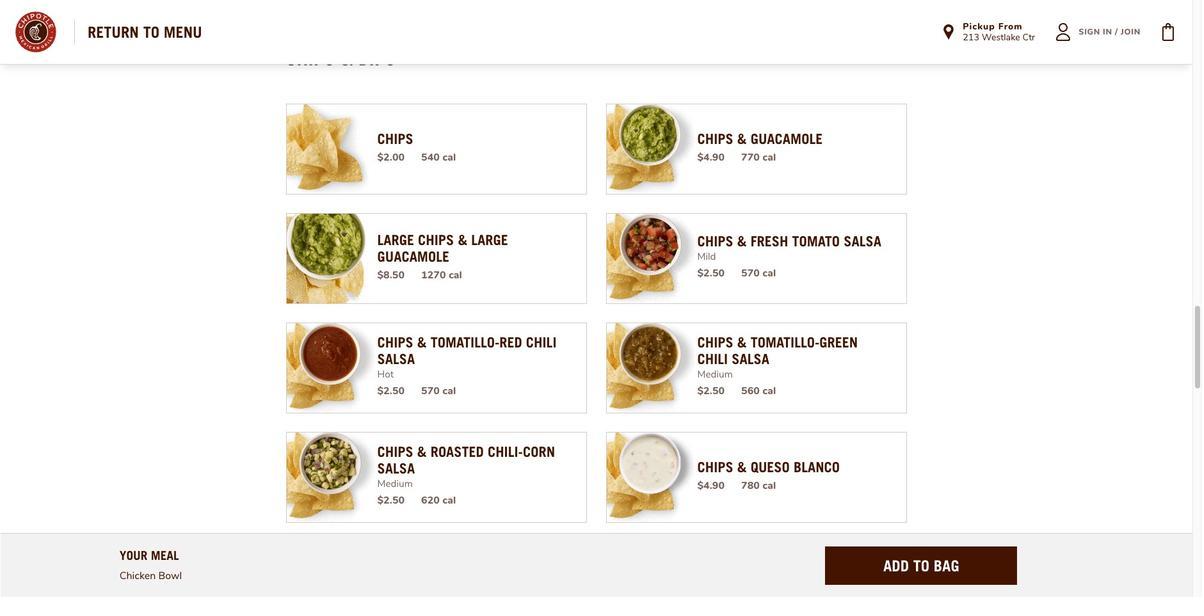 Task type: describe. For each thing, give the bounding box(es) containing it.
sign in image
[[1048, 17, 1079, 47]]

pickup from 213 westlake ctr
[[963, 21, 1036, 44]]

/
[[1116, 26, 1119, 38]]

cal for "780 cal" "definition"
[[763, 479, 776, 493]]

& for chips & tomatillo-green chili salsa medium
[[738, 335, 747, 351]]

medium for chips & roasted chili-corn salsa
[[378, 477, 413, 491]]

chips for chips & dips
[[286, 47, 335, 70]]

770 cal
[[742, 150, 776, 165]]

pickup from link
[[963, 21, 1036, 33]]

560
[[742, 385, 760, 399]]

cal for the 770 cal definition at the right of page
[[763, 150, 776, 165]]

& for chips & tomatillo-red chili salsa hot
[[417, 335, 427, 351]]

770
[[742, 150, 760, 165]]

green
[[820, 335, 858, 351]]

540 cal
[[421, 150, 456, 165]]

$8.50 definition
[[378, 268, 405, 282]]

sign in / join
[[1079, 26, 1141, 38]]

620
[[421, 494, 440, 508]]

queso
[[751, 459, 790, 476]]

chips & tomatillo-red chili salsa definition
[[378, 335, 567, 368]]

cal down chips & tomatillo-red chili salsa hot
[[443, 385, 456, 399]]

$2.00
[[378, 150, 405, 165]]

chips & tomatillo-red chili salsa hot
[[378, 335, 557, 381]]

2 large from the left
[[472, 232, 508, 248]]

chili for chips & tomatillo-green chili salsa
[[698, 351, 728, 368]]

chips & dips definition
[[286, 47, 396, 70]]

to
[[143, 23, 159, 41]]

$2.50 for chips & tomatillo-red chili salsa
[[378, 385, 405, 399]]

chipotle mexican grill image
[[15, 12, 56, 53]]

bowl
[[159, 569, 182, 583]]

$2.00 definition
[[378, 150, 405, 165]]

570 for salsa
[[421, 385, 440, 399]]

salsa inside chips & fresh tomato salsa mild
[[844, 233, 882, 250]]

find a chipotle image
[[942, 24, 957, 40]]

chips for chips
[[378, 131, 414, 147]]

$2.50 definition for chips & roasted chili-corn salsa
[[378, 494, 405, 508]]

& inside "large chips & large guacamole"
[[458, 232, 468, 248]]

dips
[[359, 47, 396, 70]]

chips for chips & guacamole
[[698, 131, 734, 147]]

bag
[[934, 557, 960, 575]]

1270 cal definition
[[421, 268, 462, 282]]

$4.90 for chips & guacamole
[[698, 150, 725, 165]]

560 cal definition
[[742, 385, 776, 399]]

cal for 560 cal definition
[[763, 385, 776, 399]]

540 cal definition
[[421, 150, 456, 165]]

780
[[742, 479, 760, 493]]

chicken
[[120, 569, 156, 583]]

770 cal definition
[[742, 150, 776, 165]]

menu
[[164, 23, 202, 41]]

chips & roasted chili-corn salsa definition
[[378, 444, 567, 477]]

from
[[999, 21, 1023, 33]]

corn
[[523, 444, 555, 461]]

add to bag
[[884, 557, 960, 575]]

chips & fresh tomato salsa mild
[[698, 233, 882, 264]]

guacamole inside "large chips & large guacamole"
[[378, 248, 450, 265]]

chips & roasted chili-corn salsa medium
[[378, 444, 555, 491]]

chips for chips & tomatillo-red chili salsa hot
[[378, 335, 414, 351]]

1 horizontal spatial guacamole
[[751, 131, 823, 147]]

tomatillo- for green
[[751, 335, 820, 351]]

$4.90 definition for chips & queso blanco
[[698, 479, 725, 493]]

chips & guacamole
[[698, 131, 823, 147]]

1270 cal
[[421, 268, 462, 282]]

& for chips & roasted chili-corn salsa medium
[[417, 444, 427, 461]]

570 cal for fresh
[[742, 267, 776, 281]]

213 westlake ctr link
[[963, 31, 1036, 44]]

hot
[[378, 368, 394, 381]]

$2.50 for chips & tomatillo-green chili salsa
[[698, 385, 725, 399]]

1270
[[421, 268, 446, 282]]

chips for chips & queso blanco
[[698, 459, 734, 476]]

cal for 540 cal definition
[[443, 150, 456, 165]]

chips & tomatillo-green chili salsa definition
[[698, 335, 887, 368]]

570 cal definition for tomatillo-
[[421, 385, 456, 399]]

chips & queso blanco definition
[[698, 459, 840, 476]]



Task type: locate. For each thing, give the bounding box(es) containing it.
780 cal definition
[[742, 479, 776, 493]]

mild
[[698, 250, 716, 264]]

1 tomatillo- from the left
[[431, 335, 500, 351]]

1 vertical spatial 570 cal
[[421, 385, 456, 399]]

570 cal definition down chips & tomatillo-red chili salsa hot
[[421, 385, 456, 399]]

$2.50 definition down mild
[[698, 267, 725, 281]]

chili inside chips & tomatillo-red chili salsa hot
[[526, 335, 557, 351]]

salsa for chips & roasted chili-corn salsa
[[378, 461, 415, 477]]

tomatillo- for red
[[431, 335, 500, 351]]

540
[[421, 150, 440, 165]]

guacamole
[[751, 131, 823, 147], [378, 248, 450, 265]]

$2.50 for chips & roasted chili-corn salsa
[[378, 494, 405, 508]]

chili for chips & tomatillo-red chili salsa
[[526, 335, 557, 351]]

sign
[[1079, 26, 1101, 38]]

&
[[340, 47, 353, 70], [738, 131, 747, 147], [458, 232, 468, 248], [738, 233, 747, 250], [417, 335, 427, 351], [738, 335, 747, 351], [417, 444, 427, 461], [738, 459, 747, 476]]

cal right 1270
[[449, 268, 462, 282]]

$4.90 definition left 770
[[698, 150, 725, 165]]

ctr
[[1023, 31, 1036, 44]]

you can select large chips & large queso blanco $8.50 1290cal definition
[[286, 542, 587, 598]]

return to menu link
[[88, 23, 202, 41]]

red
[[500, 335, 522, 351]]

570 for mild
[[742, 267, 760, 281]]

chips inside chips & roasted chili-corn salsa medium
[[378, 444, 414, 461]]

1 horizontal spatial 570 cal
[[742, 267, 776, 281]]

roasted
[[431, 444, 484, 461]]

0 vertical spatial medium
[[698, 368, 733, 381]]

tomatillo- inside chips & tomatillo-red chili salsa hot
[[431, 335, 500, 351]]

salsa
[[844, 233, 882, 250], [378, 351, 415, 368], [732, 351, 770, 368], [378, 461, 415, 477]]

chips & dips
[[286, 47, 396, 70]]

$2.50 down mild
[[698, 267, 725, 281]]

chips inside chips & tomatillo-green chili salsa medium
[[698, 335, 734, 351]]

1 vertical spatial 570
[[421, 385, 440, 399]]

1 large from the left
[[378, 232, 414, 248]]

620 cal definition
[[421, 494, 456, 508]]

570 cal
[[742, 267, 776, 281], [421, 385, 456, 399]]

$2.50 definition left 620
[[378, 494, 405, 508]]

tomatillo-
[[431, 335, 500, 351], [751, 335, 820, 351]]

1 $4.90 from the top
[[698, 150, 725, 165]]

& inside chips & tomatillo-red chili salsa hot
[[417, 335, 427, 351]]

guacamole up the 770 cal definition at the right of page
[[751, 131, 823, 147]]

& inside chips & tomatillo-green chili salsa medium
[[738, 335, 747, 351]]

& for chips & guacamole
[[738, 131, 747, 147]]

$2.50 definition for chips & tomatillo-green chili salsa
[[698, 385, 725, 399]]

large chips & large guacamole definition
[[378, 232, 567, 265]]

2 $4.90 from the top
[[698, 479, 725, 493]]

1 horizontal spatial tomatillo-
[[751, 335, 820, 351]]

$4.90 for chips & queso blanco
[[698, 479, 725, 493]]

your
[[120, 548, 148, 563]]

570 cal down fresh
[[742, 267, 776, 281]]

blanco
[[794, 459, 840, 476]]

salsa inside chips & tomatillo-green chili salsa medium
[[732, 351, 770, 368]]

cal for the 620 cal definition
[[443, 494, 456, 508]]

chicken bowl definition
[[120, 569, 787, 583]]

570
[[742, 267, 760, 281], [421, 385, 440, 399]]

570 cal definition for fresh
[[742, 267, 776, 281]]

salsa for chips & tomatillo-red chili salsa
[[378, 351, 415, 368]]

1 $4.90 definition from the top
[[698, 150, 725, 165]]

return
[[88, 23, 139, 41]]

$4.90
[[698, 150, 725, 165], [698, 479, 725, 493]]

0 horizontal spatial 570 cal definition
[[421, 385, 456, 399]]

medium inside chips & tomatillo-green chili salsa medium
[[698, 368, 733, 381]]

tomato
[[793, 233, 840, 250]]

570 cal definition
[[742, 267, 776, 281], [421, 385, 456, 399]]

0 horizontal spatial tomatillo-
[[431, 335, 500, 351]]

570 cal down chips & tomatillo-red chili salsa hot
[[421, 385, 456, 399]]

cal down chips & queso blanco
[[763, 479, 776, 493]]

$2.50 left 560
[[698, 385, 725, 399]]

cal down fresh
[[763, 267, 776, 281]]

chips inside chips & tomatillo-red chili salsa hot
[[378, 335, 414, 351]]

570 cal for tomatillo-
[[421, 385, 456, 399]]

salsa inside chips & roasted chili-corn salsa medium
[[378, 461, 415, 477]]

medium
[[698, 368, 733, 381], [378, 477, 413, 491]]

0 vertical spatial 570 cal definition
[[742, 267, 776, 281]]

& for chips & queso blanco
[[738, 459, 747, 476]]

$4.90 left 770
[[698, 150, 725, 165]]

570 down chips & tomatillo-red chili salsa hot
[[421, 385, 440, 399]]

add
[[884, 557, 909, 575]]

$2.50
[[698, 267, 725, 281], [378, 385, 405, 399], [698, 385, 725, 399], [378, 494, 405, 508]]

salsa inside chips & tomatillo-red chili salsa hot
[[378, 351, 415, 368]]

westlake
[[982, 31, 1021, 44]]

guacamole up 1270
[[378, 248, 450, 265]]

& for chips & fresh tomato salsa mild
[[738, 233, 747, 250]]

cal right 770
[[763, 150, 776, 165]]

1 vertical spatial guacamole
[[378, 248, 450, 265]]

tomatillo- inside chips & tomatillo-green chili salsa medium
[[751, 335, 820, 351]]

1 vertical spatial $4.90
[[698, 479, 725, 493]]

to
[[914, 557, 930, 575]]

& inside chips & roasted chili-corn salsa medium
[[417, 444, 427, 461]]

cal right the 540 on the top left of the page
[[443, 150, 456, 165]]

$2.50 down hot in the bottom left of the page
[[378, 385, 405, 399]]

medium inside chips & roasted chili-corn salsa medium
[[378, 477, 413, 491]]

& inside chips & fresh tomato salsa mild
[[738, 233, 747, 250]]

560 cal
[[742, 385, 776, 399]]

sign in / join heading
[[1079, 26, 1141, 38]]

in
[[1104, 26, 1113, 38]]

$4.90 left 780
[[698, 479, 725, 493]]

$4.90 definition
[[698, 150, 725, 165], [698, 479, 725, 493]]

$2.50 definition for chips & tomatillo-red chili salsa
[[378, 385, 405, 399]]

chili-
[[488, 444, 523, 461]]

0 vertical spatial $4.90
[[698, 150, 725, 165]]

0 horizontal spatial guacamole
[[378, 248, 450, 265]]

1 horizontal spatial 570 cal definition
[[742, 267, 776, 281]]

570 cal definition down fresh
[[742, 267, 776, 281]]

join
[[1121, 26, 1141, 38]]

chips & fresh tomato salsa definition
[[698, 233, 882, 250]]

1 horizontal spatial medium
[[698, 368, 733, 381]]

chips & tomatillo-green chili salsa medium
[[698, 335, 858, 381]]

& for chips & dips
[[340, 47, 353, 70]]

salsa for chips & tomatillo-green chili salsa
[[732, 351, 770, 368]]

0 vertical spatial 570
[[742, 267, 760, 281]]

chili
[[526, 335, 557, 351], [698, 351, 728, 368]]

chips for chips & tomatillo-green chili salsa medium
[[698, 335, 734, 351]]

$2.50 for chips & fresh tomato salsa
[[698, 267, 725, 281]]

large
[[378, 232, 414, 248], [472, 232, 508, 248]]

chips & guacamole definition
[[698, 131, 823, 147]]

your meal definition
[[120, 548, 787, 563]]

$4.90 definition for chips & guacamole
[[698, 150, 725, 165]]

chips
[[286, 47, 335, 70], [378, 131, 414, 147], [698, 131, 734, 147], [418, 232, 454, 248], [698, 233, 734, 250], [378, 335, 414, 351], [698, 335, 734, 351], [378, 444, 414, 461], [698, 459, 734, 476]]

add to bag button
[[884, 557, 960, 575]]

1 vertical spatial medium
[[378, 477, 413, 491]]

chips for chips & fresh tomato salsa mild
[[698, 233, 734, 250]]

213
[[963, 31, 980, 44]]

chili inside chips & tomatillo-green chili salsa medium
[[698, 351, 728, 368]]

$2.50 definition down hot in the bottom left of the page
[[378, 385, 405, 399]]

0 horizontal spatial 570
[[421, 385, 440, 399]]

$8.50
[[378, 268, 405, 282]]

2 $4.90 definition from the top
[[698, 479, 725, 493]]

1 horizontal spatial chili
[[698, 351, 728, 368]]

chips for chips & roasted chili-corn salsa medium
[[378, 444, 414, 461]]

1 vertical spatial 570 cal definition
[[421, 385, 456, 399]]

your meal chicken bowl
[[120, 548, 182, 583]]

cal right 620
[[443, 494, 456, 508]]

large chips & large guacamole
[[378, 232, 508, 265]]

2 tomatillo- from the left
[[751, 335, 820, 351]]

return to menu
[[88, 23, 202, 41]]

0 vertical spatial $4.90 definition
[[698, 150, 725, 165]]

meal
[[151, 548, 179, 563]]

$2.50 definition
[[698, 267, 725, 281], [378, 385, 405, 399], [698, 385, 725, 399], [378, 494, 405, 508]]

0 vertical spatial 570 cal
[[742, 267, 776, 281]]

$2.50 definition left 560
[[698, 385, 725, 399]]

1 horizontal spatial large
[[472, 232, 508, 248]]

$2.50 left 620
[[378, 494, 405, 508]]

fresh
[[751, 233, 789, 250]]

1 vertical spatial $4.90 definition
[[698, 479, 725, 493]]

cal for 1270 cal definition at the left of the page
[[449, 268, 462, 282]]

1 horizontal spatial 570
[[742, 267, 760, 281]]

570 down fresh
[[742, 267, 760, 281]]

$4.90 definition left 780
[[698, 479, 725, 493]]

780 cal
[[742, 479, 776, 493]]

chips definition
[[378, 131, 414, 147]]

$2.50 definition for chips & fresh tomato salsa
[[698, 267, 725, 281]]

0 horizontal spatial medium
[[378, 477, 413, 491]]

cal right 560
[[763, 385, 776, 399]]

0 horizontal spatial chili
[[526, 335, 557, 351]]

add to bag image
[[1153, 17, 1184, 47]]

0 horizontal spatial 570 cal
[[421, 385, 456, 399]]

0 vertical spatial guacamole
[[751, 131, 823, 147]]

620 cal
[[421, 494, 456, 508]]

medium for chips & tomatillo-green chili salsa
[[698, 368, 733, 381]]

0 horizontal spatial large
[[378, 232, 414, 248]]

pickup
[[963, 21, 996, 33]]

chips inside "large chips & large guacamole"
[[418, 232, 454, 248]]

chips inside chips & fresh tomato salsa mild
[[698, 233, 734, 250]]

cal
[[443, 150, 456, 165], [763, 150, 776, 165], [763, 267, 776, 281], [449, 268, 462, 282], [443, 385, 456, 399], [763, 385, 776, 399], [763, 479, 776, 493], [443, 494, 456, 508]]

chips & queso blanco
[[698, 459, 840, 476]]



Task type: vqa. For each thing, say whether or not it's contained in the screenshot.
Return
yes



